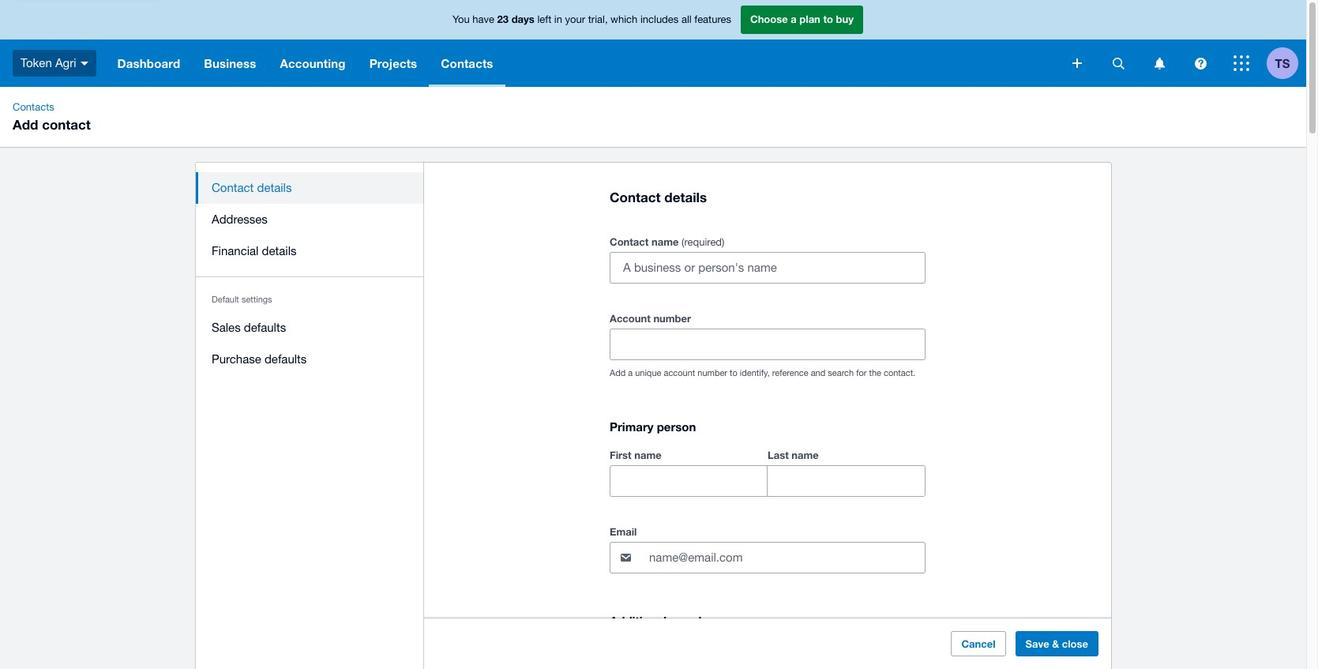 Task type: vqa. For each thing, say whether or not it's contained in the screenshot.
Company
no



Task type: locate. For each thing, give the bounding box(es) containing it.
reference
[[773, 368, 809, 378]]

0 horizontal spatial to
[[730, 368, 738, 378]]

1 vertical spatial contacts
[[13, 101, 54, 113]]

1 vertical spatial number
[[698, 368, 728, 378]]

financial
[[212, 244, 259, 258]]

to left identify,
[[730, 368, 738, 378]]

you
[[453, 14, 470, 25]]

people
[[670, 614, 709, 628]]

business button
[[192, 40, 268, 87]]

your
[[566, 14, 586, 25]]

name
[[652, 236, 679, 248], [635, 449, 662, 462], [792, 449, 819, 462]]

purchase defaults
[[212, 352, 307, 366]]

number right account
[[654, 312, 692, 325]]

contacts for contacts add contact
[[13, 101, 54, 113]]

defaults
[[244, 321, 286, 334], [265, 352, 307, 366]]

primary
[[610, 420, 654, 434]]

1 vertical spatial a
[[628, 368, 633, 378]]

default settings
[[212, 295, 272, 304]]

a
[[791, 13, 797, 25], [628, 368, 633, 378]]

addresses
[[212, 213, 268, 226]]

choose a plan to buy
[[751, 13, 854, 25]]

contact details
[[212, 181, 292, 194], [610, 189, 707, 206]]

name right first at the left bottom of the page
[[635, 449, 662, 462]]

group
[[610, 446, 926, 497]]

details down "addresses" link
[[262, 244, 297, 258]]

defaults for purchase defaults
[[265, 352, 307, 366]]

a left 'plan' on the top right of the page
[[791, 13, 797, 25]]

person
[[657, 420, 697, 434]]

23
[[498, 13, 509, 25]]

contacts for contacts
[[441, 56, 494, 70]]

1 vertical spatial add
[[610, 368, 626, 378]]

name for last
[[792, 449, 819, 462]]

additional
[[610, 614, 667, 628]]

purchase defaults link
[[196, 344, 424, 375]]

add a unique account number to identify, reference and search for the contact.
[[610, 368, 916, 378]]

save & close button
[[1016, 631, 1099, 657]]

contacts down you
[[441, 56, 494, 70]]

1 horizontal spatial svg image
[[1155, 57, 1165, 69]]

0 horizontal spatial contacts
[[13, 101, 54, 113]]

details for contact details link
[[257, 181, 292, 194]]

last name
[[768, 449, 819, 462]]

which
[[611, 14, 638, 25]]

includes
[[641, 14, 679, 25]]

details inside 'link'
[[262, 244, 297, 258]]

contact up the contact name (required)
[[610, 189, 661, 206]]

contacts
[[441, 56, 494, 70], [13, 101, 54, 113]]

svg image
[[1155, 57, 1165, 69], [1073, 58, 1083, 68]]

choose
[[751, 13, 788, 25]]

trial,
[[589, 14, 608, 25]]

&
[[1053, 638, 1060, 650]]

to left the buy
[[824, 13, 834, 25]]

0 horizontal spatial number
[[654, 312, 692, 325]]

0 vertical spatial number
[[654, 312, 692, 325]]

add left unique
[[610, 368, 626, 378]]

projects
[[370, 56, 418, 70]]

1 horizontal spatial number
[[698, 368, 728, 378]]

contact left (required)
[[610, 236, 649, 248]]

financial details link
[[196, 236, 424, 267]]

contacts up contact
[[13, 101, 54, 113]]

contact details up the contact name (required)
[[610, 189, 707, 206]]

name left (required)
[[652, 236, 679, 248]]

details up addresses
[[257, 181, 292, 194]]

0 vertical spatial contacts
[[441, 56, 494, 70]]

identify,
[[740, 368, 770, 378]]

Account number field
[[611, 330, 925, 360]]

cancel
[[962, 638, 996, 650]]

account number
[[610, 312, 692, 325]]

you have 23 days left in your trial, which includes all features
[[453, 13, 732, 25]]

contacts inside contacts add contact
[[13, 101, 54, 113]]

add down contacts 'link'
[[13, 116, 38, 133]]

a left unique
[[628, 368, 633, 378]]

dashboard
[[117, 56, 180, 70]]

menu
[[196, 163, 424, 385]]

name right last
[[792, 449, 819, 462]]

account
[[664, 368, 696, 378]]

financial details
[[212, 244, 297, 258]]

a for choose
[[791, 13, 797, 25]]

to
[[824, 13, 834, 25], [730, 368, 738, 378]]

0 vertical spatial defaults
[[244, 321, 286, 334]]

left
[[538, 14, 552, 25]]

and
[[811, 368, 826, 378]]

banner
[[0, 0, 1307, 87]]

default
[[212, 295, 239, 304]]

contact details up addresses
[[212, 181, 292, 194]]

email
[[610, 526, 637, 538]]

1 horizontal spatial a
[[791, 13, 797, 25]]

details
[[257, 181, 292, 194], [665, 189, 707, 206], [262, 244, 297, 258]]

ts
[[1276, 56, 1291, 70]]

token agri button
[[0, 40, 106, 87]]

0 horizontal spatial svg image
[[1073, 58, 1083, 68]]

0 vertical spatial add
[[13, 116, 38, 133]]

1 horizontal spatial contacts
[[441, 56, 494, 70]]

1 vertical spatial defaults
[[265, 352, 307, 366]]

0 horizontal spatial a
[[628, 368, 633, 378]]

1 horizontal spatial to
[[824, 13, 834, 25]]

contacts inside dropdown button
[[441, 56, 494, 70]]

details up (required)
[[665, 189, 707, 206]]

1 horizontal spatial add
[[610, 368, 626, 378]]

number
[[654, 312, 692, 325], [698, 368, 728, 378]]

unique
[[636, 368, 662, 378]]

A business or person's name field
[[611, 253, 925, 283]]

number right the account
[[698, 368, 728, 378]]

contacts link
[[6, 100, 61, 115]]

have
[[473, 14, 495, 25]]

accounting button
[[268, 40, 358, 87]]

sales
[[212, 321, 241, 334]]

group containing first name
[[610, 446, 926, 497]]

contact details link
[[196, 172, 424, 204]]

0 horizontal spatial add
[[13, 116, 38, 133]]

contact
[[212, 181, 254, 194], [610, 189, 661, 206], [610, 236, 649, 248]]

svg image
[[1234, 55, 1250, 71], [1113, 57, 1125, 69], [1195, 57, 1207, 69], [80, 61, 88, 65]]

defaults down sales defaults link
[[265, 352, 307, 366]]

0 vertical spatial a
[[791, 13, 797, 25]]

add
[[13, 116, 38, 133], [610, 368, 626, 378]]

features
[[695, 14, 732, 25]]

add inside contacts add contact
[[13, 116, 38, 133]]

defaults down settings
[[244, 321, 286, 334]]

close
[[1063, 638, 1089, 650]]



Task type: describe. For each thing, give the bounding box(es) containing it.
(required)
[[682, 236, 725, 248]]

save
[[1026, 638, 1050, 650]]

token agri
[[21, 56, 76, 69]]

menu containing contact details
[[196, 163, 424, 385]]

name for contact
[[652, 236, 679, 248]]

settings
[[242, 295, 272, 304]]

token
[[21, 56, 52, 69]]

contacts add contact
[[13, 101, 91, 133]]

business
[[204, 56, 256, 70]]

additional people
[[610, 614, 709, 628]]

sales defaults link
[[196, 312, 424, 344]]

name for first
[[635, 449, 662, 462]]

dashboard link
[[106, 40, 192, 87]]

sales defaults
[[212, 321, 286, 334]]

a for add
[[628, 368, 633, 378]]

First name field
[[611, 466, 767, 496]]

first name
[[610, 449, 662, 462]]

cancel button
[[952, 631, 1006, 657]]

addresses link
[[196, 204, 424, 236]]

projects button
[[358, 40, 429, 87]]

contacts button
[[429, 40, 505, 87]]

details for financial details 'link'
[[262, 244, 297, 258]]

search
[[828, 368, 854, 378]]

ts button
[[1268, 40, 1307, 87]]

1 horizontal spatial contact details
[[610, 189, 707, 206]]

for
[[857, 368, 867, 378]]

Last name field
[[768, 466, 925, 496]]

Email text field
[[648, 543, 925, 573]]

the
[[870, 368, 882, 378]]

svg image inside token agri popup button
[[80, 61, 88, 65]]

buy
[[837, 13, 854, 25]]

agri
[[55, 56, 76, 69]]

0 vertical spatial to
[[824, 13, 834, 25]]

in
[[555, 14, 563, 25]]

contact
[[42, 116, 91, 133]]

days
[[512, 13, 535, 25]]

all
[[682, 14, 692, 25]]

plan
[[800, 13, 821, 25]]

0 horizontal spatial contact details
[[212, 181, 292, 194]]

contact.
[[884, 368, 916, 378]]

primary person
[[610, 420, 697, 434]]

save & close
[[1026, 638, 1089, 650]]

defaults for sales defaults
[[244, 321, 286, 334]]

contact name (required)
[[610, 236, 725, 248]]

1 vertical spatial to
[[730, 368, 738, 378]]

purchase
[[212, 352, 261, 366]]

contact up addresses
[[212, 181, 254, 194]]

last
[[768, 449, 789, 462]]

first
[[610, 449, 632, 462]]

accounting
[[280, 56, 346, 70]]

banner containing ts
[[0, 0, 1307, 87]]

account
[[610, 312, 651, 325]]



